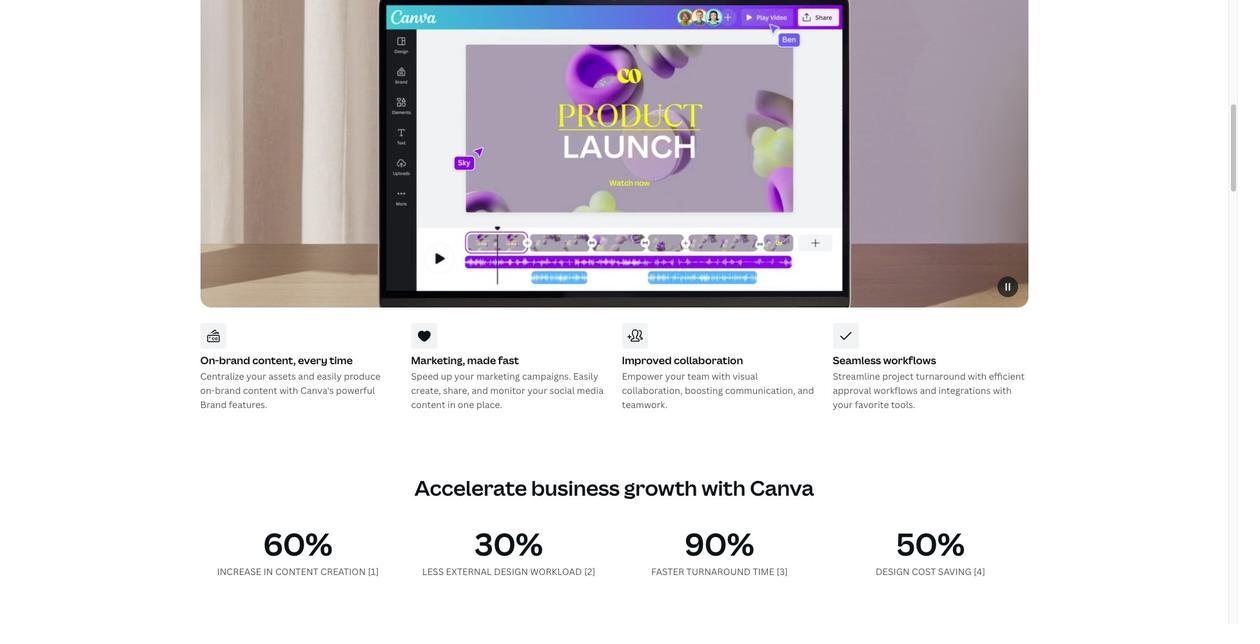 Task type: vqa. For each thing, say whether or not it's contained in the screenshot.


Task type: locate. For each thing, give the bounding box(es) containing it.
streamline
[[833, 370, 880, 383]]

brand down centralize
[[215, 384, 241, 397]]

1 vertical spatial brand
[[215, 384, 241, 397]]

0 horizontal spatial content
[[243, 384, 277, 397]]

content down create,
[[411, 399, 445, 411]]

design left cost
[[876, 565, 910, 578]]

creation
[[321, 565, 366, 578]]

your
[[246, 370, 266, 383], [454, 370, 474, 383], [665, 370, 685, 383], [527, 384, 547, 397], [833, 399, 853, 411]]

1 vertical spatial content
[[411, 399, 445, 411]]

design
[[494, 565, 528, 578], [876, 565, 910, 578]]

communication,
[[725, 384, 796, 397]]

centralize
[[200, 370, 244, 383]]

marketing,
[[411, 354, 465, 368]]

your left team
[[665, 370, 685, 383]]

with up "90%"
[[702, 474, 746, 502]]

50% design cost saving [4]
[[876, 523, 986, 578]]

1 design from the left
[[494, 565, 528, 578]]

canva's
[[300, 384, 334, 397]]

with
[[712, 370, 731, 383], [968, 370, 987, 383], [280, 384, 298, 397], [993, 384, 1012, 397], [702, 474, 746, 502]]

improved collaboration empower your team with visual collaboration, boosting communication, and teamwork.
[[622, 354, 814, 411]]

workload
[[530, 565, 582, 578]]

design down 30%
[[494, 565, 528, 578]]

easily
[[573, 370, 598, 383]]

0 vertical spatial workflows
[[883, 354, 936, 368]]

your up share,
[[454, 370, 474, 383]]

assets
[[268, 370, 296, 383]]

workflows up project
[[883, 354, 936, 368]]

one
[[458, 399, 474, 411]]

on-brand content, every time centralize your assets and easily produce on-brand content with canva's powerful brand features.
[[200, 354, 381, 411]]

workflows
[[883, 354, 936, 368], [874, 384, 918, 397]]

your inside the improved collaboration empower your team with visual collaboration, boosting communication, and teamwork.
[[665, 370, 685, 383]]

made
[[467, 354, 496, 368]]

growth
[[624, 474, 697, 502]]

and inside the improved collaboration empower your team with visual collaboration, boosting communication, and teamwork.
[[798, 384, 814, 397]]

integrations
[[939, 384, 991, 397]]

[3]
[[777, 565, 788, 578]]

saving
[[938, 565, 972, 578]]

your down content, at bottom left
[[246, 370, 266, 383]]

your down the approval
[[833, 399, 853, 411]]

brand
[[219, 354, 250, 368], [215, 384, 241, 397]]

brand up centralize
[[219, 354, 250, 368]]

content inside marketing, made fast speed up your marketing campaigns. easily create, share, and monitor your social media content in one place.
[[411, 399, 445, 411]]

[2]
[[584, 565, 595, 578]]

project
[[882, 370, 914, 383]]

1 horizontal spatial design
[[876, 565, 910, 578]]

1 vertical spatial workflows
[[874, 384, 918, 397]]

and up place.
[[472, 384, 488, 397]]

approval
[[833, 384, 871, 397]]

tools.
[[891, 399, 915, 411]]

in
[[448, 399, 456, 411]]

0 horizontal spatial design
[[494, 565, 528, 578]]

accelerate
[[414, 474, 527, 502]]

with down assets
[[280, 384, 298, 397]]

turnaround
[[916, 370, 966, 383]]

team
[[687, 370, 710, 383]]

and inside on-brand content, every time centralize your assets and easily produce on-brand content with canva's powerful brand features.
[[298, 370, 315, 383]]

time
[[753, 565, 774, 578]]

2 design from the left
[[876, 565, 910, 578]]

0 vertical spatial content
[[243, 384, 277, 397]]

in
[[264, 565, 273, 578]]

boosting
[[685, 384, 723, 397]]

powerful
[[336, 384, 375, 397]]

increase
[[217, 565, 261, 578]]

content up features.
[[243, 384, 277, 397]]

and
[[298, 370, 315, 383], [472, 384, 488, 397], [798, 384, 814, 397], [920, 384, 937, 397]]

with inside on-brand content, every time centralize your assets and easily produce on-brand content with canva's powerful brand features.
[[280, 384, 298, 397]]

50%
[[896, 523, 965, 565]]

and down every
[[298, 370, 315, 383]]

with up integrations at the bottom right of the page
[[968, 370, 987, 383]]

and down turnaround
[[920, 384, 937, 397]]

improved
[[622, 354, 672, 368]]

1 horizontal spatial content
[[411, 399, 445, 411]]

content,
[[252, 354, 296, 368]]

content
[[243, 384, 277, 397], [411, 399, 445, 411]]

and right "communication,"
[[798, 384, 814, 397]]

workflows down project
[[874, 384, 918, 397]]

with down collaboration
[[712, 370, 731, 383]]



Task type: describe. For each thing, give the bounding box(es) containing it.
and inside marketing, made fast speed up your marketing campaigns. easily create, share, and monitor your social media content in one place.
[[472, 384, 488, 397]]

on-
[[200, 354, 219, 368]]

up
[[441, 370, 452, 383]]

every
[[298, 354, 327, 368]]

90%
[[685, 523, 754, 565]]

seamless
[[833, 354, 881, 368]]

design inside 50% design cost saving [4]
[[876, 565, 910, 578]]

seamless workflows streamline project turnaround with efficient approval workflows and integrations with your favorite tools.
[[833, 354, 1025, 411]]

with inside the improved collaboration empower your team with visual collaboration, boosting communication, and teamwork.
[[712, 370, 731, 383]]

faster
[[651, 565, 684, 578]]

your inside "seamless workflows streamline project turnaround with efficient approval workflows and integrations with your favorite tools."
[[833, 399, 853, 411]]

campaigns.
[[522, 370, 571, 383]]

60%
[[263, 523, 333, 565]]

design inside 30% less external design workload [2]
[[494, 565, 528, 578]]

speed
[[411, 370, 439, 383]]

media
[[577, 384, 604, 397]]

accelerate business growth with canva
[[414, 474, 814, 502]]

[4]
[[974, 565, 986, 578]]

share,
[[443, 384, 470, 397]]

your inside on-brand content, every time centralize your assets and easily produce on-brand content with canva's powerful brand features.
[[246, 370, 266, 383]]

turnaround
[[687, 565, 751, 578]]

90% faster turnaround time [3]
[[651, 523, 788, 578]]

business
[[531, 474, 620, 502]]

30% less external design workload [2]
[[422, 523, 595, 578]]

visual
[[733, 370, 758, 383]]

features.
[[229, 399, 267, 411]]

produce
[[344, 370, 381, 383]]

easily
[[317, 370, 342, 383]]

fast
[[498, 354, 519, 368]]

create,
[[411, 384, 441, 397]]

[1]
[[368, 565, 379, 578]]

content inside on-brand content, every time centralize your assets and easily produce on-brand content with canva's powerful brand features.
[[243, 384, 277, 397]]

collaboration
[[674, 354, 743, 368]]

teamwork.
[[622, 399, 668, 411]]

marketing
[[477, 370, 520, 383]]

monitor
[[490, 384, 525, 397]]

efficient
[[989, 370, 1025, 383]]

on-
[[200, 384, 215, 397]]

time
[[330, 354, 353, 368]]

external
[[446, 565, 492, 578]]

30%
[[475, 523, 543, 565]]

60% increase in content creation [1]
[[217, 523, 379, 578]]

favorite
[[855, 399, 889, 411]]

canva
[[750, 474, 814, 502]]

place.
[[476, 399, 502, 411]]

and inside "seamless workflows streamline project turnaround with efficient approval workflows and integrations with your favorite tools."
[[920, 384, 937, 397]]

cost
[[912, 565, 936, 578]]

collaboration,
[[622, 384, 683, 397]]

content
[[275, 565, 318, 578]]

social
[[550, 384, 575, 397]]

0 vertical spatial brand
[[219, 354, 250, 368]]

with down efficient
[[993, 384, 1012, 397]]

brand
[[200, 399, 227, 411]]

less
[[422, 565, 444, 578]]

empower
[[622, 370, 663, 383]]

your down campaigns.
[[527, 384, 547, 397]]

marketing, made fast speed up your marketing campaigns. easily create, share, and monitor your social media content in one place.
[[411, 354, 604, 411]]



